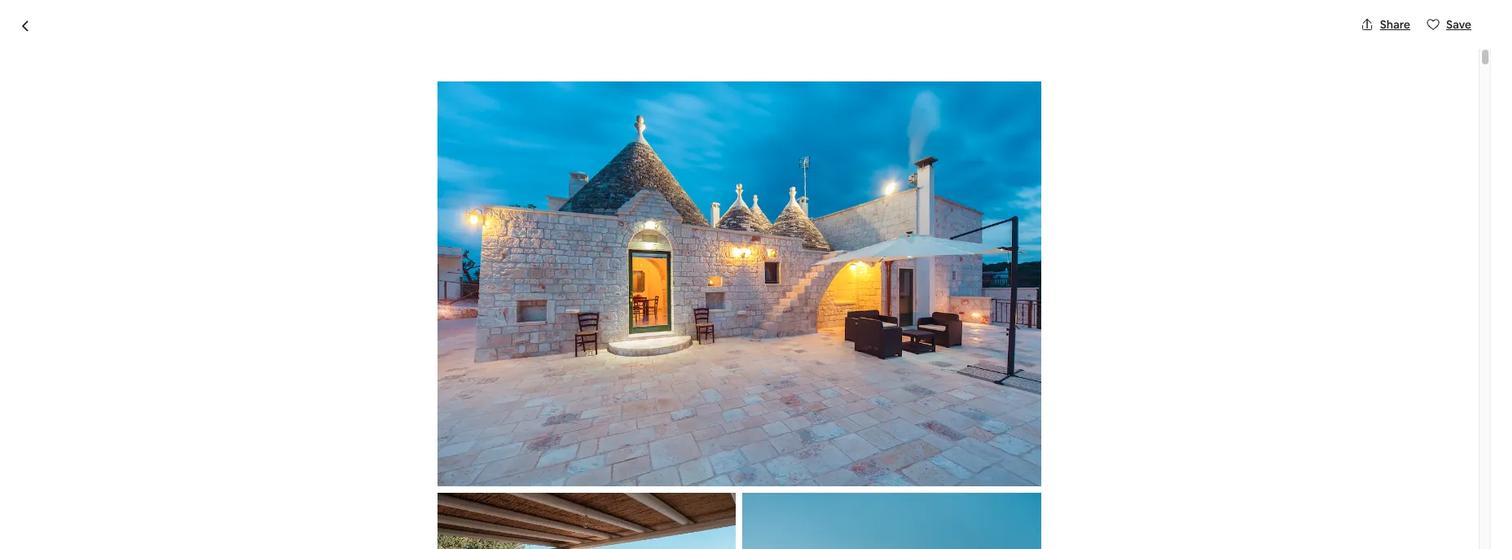 Task type: vqa. For each thing, say whether or not it's contained in the screenshot.
$1,846 AUD inside the Button
no



Task type: locate. For each thing, give the bounding box(es) containing it.
dialog containing share
[[0, 0, 1491, 549]]

save button
[[1420, 11, 1478, 38]]

italy
[[533, 118, 556, 133]]

semeraro
[[357, 83, 454, 111]]

tenuta semeraro trulli image 4 image
[[974, 155, 1196, 293]]

$1,683
[[972, 479, 1026, 501]]

· left "11"
[[437, 485, 440, 502]]

learn more about the host, francesco. image
[[770, 458, 815, 504], [770, 458, 815, 504]]

total
[[912, 502, 938, 517]]

share button
[[1354, 11, 1417, 38]]

0 horizontal spatial ·
[[437, 485, 440, 502]]

tenuta semeraro trulli image 5 image
[[974, 300, 1196, 432]]

trulli
[[458, 83, 506, 111]]

1 horizontal spatial ·
[[489, 485, 492, 502]]

cisternino, puglia, italy, italy button
[[407, 116, 556, 135]]

11
[[443, 485, 453, 502]]

by francesco
[[397, 457, 509, 480]]

· left 4.5
[[489, 485, 492, 502]]

trullo
[[283, 457, 330, 480]]

tenuta semeraro trulli cisternino, puglia, italy, italy
[[283, 83, 556, 133]]

listing image 1 image
[[437, 81, 1041, 486], [437, 81, 1041, 486]]

1 · from the left
[[437, 485, 440, 502]]

listing image 2 image
[[437, 493, 736, 549], [437, 493, 736, 549]]

listing image 3 image
[[743, 493, 1041, 549], [743, 493, 1041, 549]]

taxes
[[978, 502, 1006, 517]]

·
[[437, 485, 440, 502], [489, 485, 492, 502]]

dialog
[[0, 0, 1491, 549]]

bedrooms
[[372, 485, 434, 502]]

None search field
[[596, 13, 883, 52]]

save
[[1446, 17, 1472, 32]]



Task type: describe. For each thing, give the bounding box(es) containing it.
italy,
[[505, 118, 530, 133]]

beds
[[456, 485, 486, 502]]

baths
[[515, 485, 549, 502]]

$2,365 $1,683 total before taxes
[[912, 479, 1026, 517]]

share
[[1380, 17, 1410, 32]]

10
[[356, 485, 369, 502]]

puglia,
[[467, 118, 503, 133]]

tenuta semeraro trulli image 1 image
[[283, 155, 739, 432]]

4.5
[[495, 485, 513, 502]]

tenuta
[[283, 83, 352, 111]]

before
[[940, 502, 976, 517]]

2 · from the left
[[489, 485, 492, 502]]

tenuta semeraro trulli image 3 image
[[746, 300, 968, 432]]

trullo hosted by francesco 10 bedrooms · 11 beds · 4.5 baths
[[283, 457, 549, 502]]

tenuta semeraro trulli image 2 image
[[746, 155, 968, 293]]

cisternino,
[[407, 118, 465, 133]]

hosted
[[334, 457, 393, 480]]

$2,365
[[912, 479, 968, 501]]



